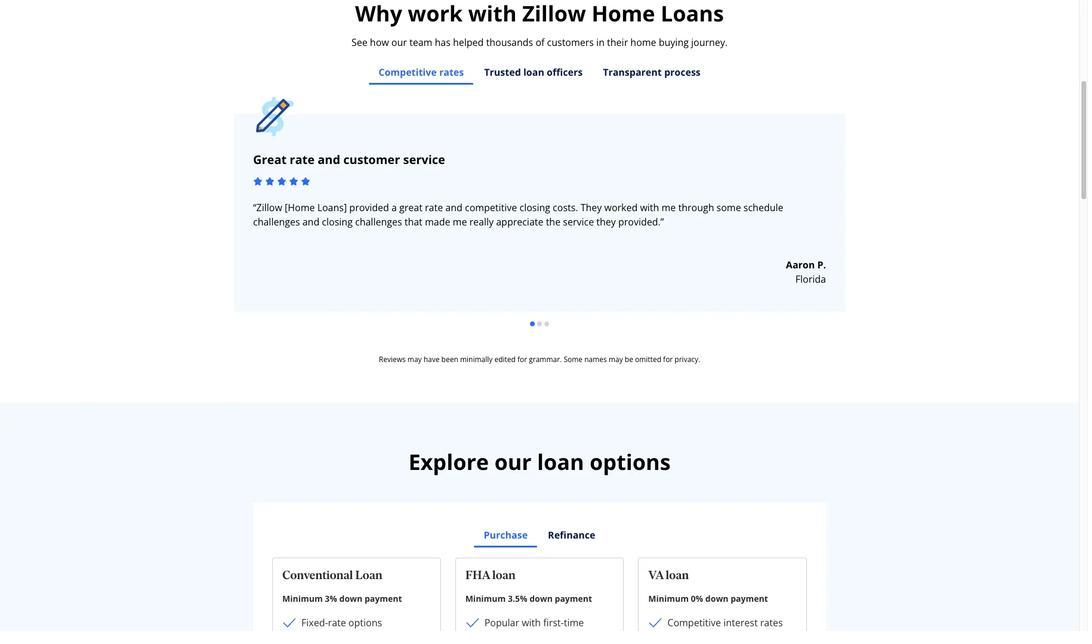 Task type: vqa. For each thing, say whether or not it's contained in the screenshot.


Task type: describe. For each thing, give the bounding box(es) containing it.
interest
[[724, 617, 758, 630]]

helped
[[453, 36, 484, 49]]

rates inside button
[[439, 66, 464, 79]]

1 for from the left
[[517, 355, 527, 365]]

minimally
[[460, 355, 493, 365]]

buyers
[[484, 631, 515, 631]]

popular
[[484, 617, 519, 630]]

see
[[351, 36, 367, 49]]

transparent process button
[[593, 59, 711, 85]]

rate for options
[[328, 617, 346, 630]]

great
[[253, 152, 287, 168]]

down for va loan
[[705, 593, 728, 605]]

competitive rates image
[[253, 95, 297, 138]]

of
[[536, 36, 545, 49]]

transparent process
[[603, 66, 701, 79]]

payment for va loan
[[731, 593, 768, 605]]

2 vertical spatial and
[[302, 215, 319, 229]]

refinance button
[[538, 522, 606, 549]]

va
[[648, 568, 663, 583]]

1 horizontal spatial me
[[662, 201, 676, 214]]

edited
[[494, 355, 516, 365]]

0 vertical spatial and
[[318, 152, 340, 168]]

reviews may have been minimally edited for grammar. some names may be omitted for privacy.
[[379, 355, 700, 365]]

they
[[596, 215, 616, 229]]

loan for trusted loan officers
[[523, 66, 544, 79]]

buying
[[659, 36, 689, 49]]

their
[[607, 36, 628, 49]]

made
[[425, 215, 450, 229]]

minimum 3% down payment
[[282, 593, 402, 605]]

great
[[399, 201, 423, 214]]

some
[[564, 355, 583, 365]]

minimum for fha
[[465, 593, 506, 605]]

provided."
[[618, 215, 664, 229]]

thousands
[[486, 36, 533, 49]]

transparent
[[603, 66, 662, 79]]

loan
[[355, 568, 383, 583]]

2 for from the left
[[663, 355, 673, 365]]

costs.
[[553, 201, 578, 214]]

have
[[424, 355, 440, 365]]

that
[[404, 215, 422, 229]]

2 challenges from the left
[[355, 215, 402, 229]]

1 vertical spatial our
[[494, 448, 532, 477]]

team
[[409, 36, 432, 49]]

p.
[[817, 258, 826, 272]]

home
[[630, 36, 656, 49]]

aaron
[[786, 258, 815, 272]]

journey.
[[691, 36, 728, 49]]

0 vertical spatial closing
[[520, 201, 550, 214]]

down for fha loan
[[530, 593, 553, 605]]

1 may from the left
[[408, 355, 422, 365]]

0 vertical spatial options
[[590, 448, 671, 477]]

a
[[392, 201, 397, 214]]

1 horizontal spatial rates
[[760, 617, 783, 630]]

fixed-rate options
[[301, 617, 382, 630]]

names
[[584, 355, 607, 365]]

worked
[[604, 201, 638, 214]]

explore
[[408, 448, 489, 477]]

conventional loan
[[282, 568, 383, 583]]

provided
[[349, 201, 389, 214]]

been
[[441, 355, 458, 365]]

through
[[678, 201, 714, 214]]

1 vertical spatial and
[[445, 201, 462, 214]]

with inside "zillow [home loans] provided a great rate and competitive closing costs. they worked with me through some schedule challenges and closing challenges that made me really appreciate the service they provided." aaron p. florida
[[640, 201, 659, 214]]

appreciate
[[496, 215, 543, 229]]

1 challenges from the left
[[253, 215, 300, 229]]

minimum for va
[[648, 593, 689, 605]]

fha
[[465, 568, 490, 583]]



Task type: locate. For each thing, give the bounding box(es) containing it.
2 horizontal spatial rate
[[425, 201, 443, 214]]

3 down from the left
[[705, 593, 728, 605]]

loan for fha loan
[[492, 568, 515, 583]]

1 vertical spatial me
[[453, 215, 467, 229]]

may left have
[[408, 355, 422, 365]]

1 minimum from the left
[[282, 593, 323, 605]]

3.5%
[[508, 593, 527, 605]]

[home
[[285, 201, 315, 214]]

3 payment from the left
[[731, 593, 768, 605]]

trusted loan officers
[[484, 66, 583, 79]]

1 horizontal spatial service
[[563, 215, 594, 229]]

in
[[596, 36, 605, 49]]

competitive interest rates
[[667, 617, 783, 630]]

payment for fha loan
[[555, 593, 592, 605]]

1 horizontal spatial options
[[590, 448, 671, 477]]

purchase
[[484, 529, 528, 542]]

payment up the time
[[555, 593, 592, 605]]

0 horizontal spatial may
[[408, 355, 422, 365]]

2 horizontal spatial down
[[705, 593, 728, 605]]

0 horizontal spatial competitive
[[379, 66, 437, 79]]

"zillow
[[253, 201, 282, 214]]

1 horizontal spatial for
[[663, 355, 673, 365]]

challenges
[[253, 215, 300, 229], [355, 215, 402, 229]]

first-
[[543, 617, 564, 630]]

trusted loan officers button
[[474, 59, 593, 85]]

1 horizontal spatial competitive
[[667, 617, 721, 630]]

for left 'privacy.'
[[663, 355, 673, 365]]

grammar.
[[529, 355, 562, 365]]

service down they
[[563, 215, 594, 229]]

closing down loans]
[[322, 215, 353, 229]]

purchase button
[[474, 522, 538, 549]]

competitive
[[465, 201, 517, 214]]

1 horizontal spatial may
[[609, 355, 623, 365]]

competitive rates
[[379, 66, 464, 79]]

2 minimum from the left
[[465, 593, 506, 605]]

0 vertical spatial competitive
[[379, 66, 437, 79]]

minimum down va loan
[[648, 593, 689, 605]]

competitive for competitive interest rates
[[667, 617, 721, 630]]

1 horizontal spatial with
[[640, 201, 659, 214]]

has
[[435, 36, 451, 49]]

0 vertical spatial me
[[662, 201, 676, 214]]

1 horizontal spatial closing
[[520, 201, 550, 214]]

down right 0%
[[705, 593, 728, 605]]

0%
[[691, 593, 703, 605]]

"zillow [home loans] provided a great rate and competitive closing costs. they worked with me through some schedule challenges and closing challenges that made me really appreciate the service they provided." aaron p. florida
[[253, 201, 826, 286]]

may left the be on the right of the page
[[609, 355, 623, 365]]

minimum down fha loan
[[465, 593, 506, 605]]

customers
[[547, 36, 594, 49]]

loans]
[[317, 201, 347, 214]]

2 may from the left
[[609, 355, 623, 365]]

down for conventional loan
[[339, 593, 362, 605]]

0 horizontal spatial payment
[[365, 593, 402, 605]]

3%
[[325, 593, 337, 605]]

reviews
[[379, 355, 406, 365]]

2 horizontal spatial payment
[[731, 593, 768, 605]]

rate for and
[[290, 152, 315, 168]]

fha loan
[[465, 568, 515, 583]]

popular with first-time buyers
[[484, 617, 584, 631]]

me left really
[[453, 215, 467, 229]]

officers
[[547, 66, 583, 79]]

1 down from the left
[[339, 593, 362, 605]]

for right edited
[[517, 355, 527, 365]]

they
[[581, 201, 602, 214]]

2 down from the left
[[530, 593, 553, 605]]

1 horizontal spatial minimum
[[465, 593, 506, 605]]

loan inside button
[[523, 66, 544, 79]]

service up great
[[403, 152, 445, 168]]

0 vertical spatial our
[[391, 36, 407, 49]]

challenges down "provided"
[[355, 215, 402, 229]]

0 horizontal spatial rate
[[290, 152, 315, 168]]

be
[[625, 355, 633, 365]]

0 horizontal spatial for
[[517, 355, 527, 365]]

with up "provided.""
[[640, 201, 659, 214]]

competitive inside button
[[379, 66, 437, 79]]

competitive down 0%
[[667, 617, 721, 630]]

rate down minimum 3% down payment at bottom left
[[328, 617, 346, 630]]

rates down the 'has'
[[439, 66, 464, 79]]

rate right great
[[290, 152, 315, 168]]

explore our loan options
[[408, 448, 671, 477]]

1 payment from the left
[[365, 593, 402, 605]]

0 horizontal spatial with
[[522, 617, 541, 630]]

0 vertical spatial rates
[[439, 66, 464, 79]]

1 vertical spatial rate
[[425, 201, 443, 214]]

see how our team has helped thousands of customers in their home buying journey.
[[351, 36, 728, 49]]

payment for conventional loan
[[365, 593, 402, 605]]

omitted
[[635, 355, 661, 365]]

0 horizontal spatial our
[[391, 36, 407, 49]]

minimum 0% down payment
[[648, 593, 768, 605]]

rates
[[439, 66, 464, 79], [760, 617, 783, 630]]

0 vertical spatial with
[[640, 201, 659, 214]]

3 minimum from the left
[[648, 593, 689, 605]]

0 horizontal spatial me
[[453, 215, 467, 229]]

0 horizontal spatial options
[[348, 617, 382, 630]]

down
[[339, 593, 362, 605], [530, 593, 553, 605], [705, 593, 728, 605]]

minimum 3.5% down payment
[[465, 593, 592, 605]]

with left "first-"
[[522, 617, 541, 630]]

rate
[[290, 152, 315, 168], [425, 201, 443, 214], [328, 617, 346, 630]]

2 horizontal spatial minimum
[[648, 593, 689, 605]]

rate up made
[[425, 201, 443, 214]]

the
[[546, 215, 561, 229]]

and left customer
[[318, 152, 340, 168]]

1 vertical spatial rates
[[760, 617, 783, 630]]

and up made
[[445, 201, 462, 214]]

competitive down team
[[379, 66, 437, 79]]

1 horizontal spatial our
[[494, 448, 532, 477]]

0 horizontal spatial minimum
[[282, 593, 323, 605]]

0 horizontal spatial rates
[[439, 66, 464, 79]]

2 payment from the left
[[555, 593, 592, 605]]

1 vertical spatial with
[[522, 617, 541, 630]]

me
[[662, 201, 676, 214], [453, 215, 467, 229]]

with
[[640, 201, 659, 214], [522, 617, 541, 630]]

0 horizontal spatial challenges
[[253, 215, 300, 229]]

rates right interest
[[760, 617, 783, 630]]

with inside popular with first-time buyers
[[522, 617, 541, 630]]

1 vertical spatial service
[[563, 215, 594, 229]]

1 horizontal spatial payment
[[555, 593, 592, 605]]

down right 3%
[[339, 593, 362, 605]]

and
[[318, 152, 340, 168], [445, 201, 462, 214], [302, 215, 319, 229]]

fixed-
[[301, 617, 328, 630]]

great rate and customer service
[[253, 152, 445, 168]]

1 vertical spatial options
[[348, 617, 382, 630]]

minimum
[[282, 593, 323, 605], [465, 593, 506, 605], [648, 593, 689, 605]]

really
[[469, 215, 494, 229]]

loan for va loan
[[666, 568, 689, 583]]

service inside "zillow [home loans] provided a great rate and competitive closing costs. they worked with me through some schedule challenges and closing challenges that made me really appreciate the service they provided." aaron p. florida
[[563, 215, 594, 229]]

1 horizontal spatial down
[[530, 593, 553, 605]]

closing
[[520, 201, 550, 214], [322, 215, 353, 229]]

time
[[564, 617, 584, 630]]

0 horizontal spatial down
[[339, 593, 362, 605]]

closing up the appreciate
[[520, 201, 550, 214]]

me left through
[[662, 201, 676, 214]]

down right 3.5% on the left bottom of page
[[530, 593, 553, 605]]

va loan
[[648, 568, 689, 583]]

payment down loan
[[365, 593, 402, 605]]

florida
[[795, 273, 826, 286]]

1 vertical spatial closing
[[322, 215, 353, 229]]

customer
[[343, 152, 400, 168]]

may
[[408, 355, 422, 365], [609, 355, 623, 365]]

0 horizontal spatial closing
[[322, 215, 353, 229]]

for
[[517, 355, 527, 365], [663, 355, 673, 365]]

minimum up fixed-
[[282, 593, 323, 605]]

competitive rates button
[[368, 59, 474, 85]]

0 vertical spatial rate
[[290, 152, 315, 168]]

0 vertical spatial service
[[403, 152, 445, 168]]

how
[[370, 36, 389, 49]]

privacy.
[[675, 355, 700, 365]]

challenges down ""zillow"
[[253, 215, 300, 229]]

1 horizontal spatial rate
[[328, 617, 346, 630]]

process
[[664, 66, 701, 79]]

1 horizontal spatial challenges
[[355, 215, 402, 229]]

trusted
[[484, 66, 521, 79]]

loan
[[523, 66, 544, 79], [537, 448, 584, 477], [492, 568, 515, 583], [666, 568, 689, 583]]

refinance
[[548, 529, 595, 542]]

rate inside "zillow [home loans] provided a great rate and competitive closing costs. they worked with me through some schedule challenges and closing challenges that made me really appreciate the service they provided." aaron p. florida
[[425, 201, 443, 214]]

payment up interest
[[731, 593, 768, 605]]

conventional
[[282, 568, 353, 583]]

1 vertical spatial competitive
[[667, 617, 721, 630]]

2 vertical spatial rate
[[328, 617, 346, 630]]

competitive for competitive rates
[[379, 66, 437, 79]]

competitive
[[379, 66, 437, 79], [667, 617, 721, 630]]

0 horizontal spatial service
[[403, 152, 445, 168]]

some
[[717, 201, 741, 214]]

schedule
[[744, 201, 783, 214]]

and down [home
[[302, 215, 319, 229]]

minimum for conventional
[[282, 593, 323, 605]]



